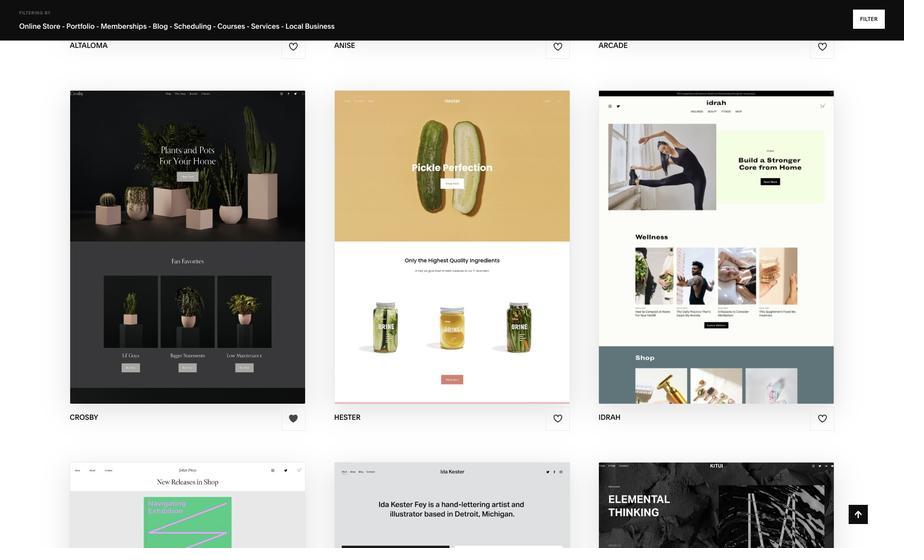 Task type: locate. For each thing, give the bounding box(es) containing it.
idrah
[[723, 247, 750, 257], [599, 413, 621, 422]]

1 start from the left
[[139, 230, 165, 240]]

preview hester
[[416, 247, 489, 257]]

services
[[251, 22, 280, 31]]

- left the local
[[281, 22, 284, 31]]

1 preview from the left
[[416, 247, 454, 257]]

0 horizontal spatial idrah
[[599, 413, 621, 422]]

anise
[[334, 41, 355, 50]]

2 preview from the left
[[683, 247, 721, 257]]

altaloma
[[70, 41, 108, 50]]

idrah image
[[599, 91, 834, 404]]

- right store
[[62, 22, 65, 31]]

arcade
[[599, 41, 628, 50]]

preview
[[416, 247, 454, 257], [683, 247, 721, 257]]

preview inside preview hester link
[[416, 247, 454, 257]]

filtering by
[[19, 10, 51, 15]]

start
[[139, 230, 165, 240], [405, 230, 431, 240]]

0 horizontal spatial preview
[[416, 247, 454, 257]]

blog
[[153, 22, 168, 31]]

1 horizontal spatial idrah
[[723, 247, 750, 257]]

filter
[[860, 16, 878, 22]]

0 vertical spatial crosby
[[192, 230, 227, 240]]

jotterpress image
[[70, 463, 305, 548]]

store
[[43, 22, 60, 31]]

back to top image
[[854, 510, 863, 519]]

with
[[167, 230, 190, 240], [433, 230, 455, 240]]

business
[[305, 22, 335, 31]]

scheduling
[[174, 22, 212, 31]]

- right the portfolio
[[96, 22, 99, 31]]

online store - portfolio - memberships - blog - scheduling - courses - services - local business
[[19, 22, 335, 31]]

crosby
[[192, 230, 227, 240], [70, 413, 98, 422]]

1 vertical spatial idrah
[[599, 413, 621, 422]]

0 horizontal spatial with
[[167, 230, 190, 240]]

preview inside preview idrah link
[[683, 247, 721, 257]]

crosby inside button
[[192, 230, 227, 240]]

1 with from the left
[[167, 230, 190, 240]]

courses
[[218, 22, 245, 31]]

preview for preview idrah
[[683, 247, 721, 257]]

by
[[45, 10, 51, 15]]

- left blog
[[148, 22, 151, 31]]

- right courses
[[247, 22, 249, 31]]

6 - from the left
[[247, 22, 249, 31]]

2 start from the left
[[405, 230, 431, 240]]

start inside start with hester button
[[405, 230, 431, 240]]

add altaloma to your favorites list image
[[289, 42, 298, 51]]

add anise to your favorites list image
[[553, 42, 563, 51]]

- left courses
[[213, 22, 216, 31]]

1 horizontal spatial preview
[[683, 247, 721, 257]]

add hester to your favorites list image
[[553, 414, 563, 424]]

1 horizontal spatial crosby
[[192, 230, 227, 240]]

0 horizontal spatial start
[[139, 230, 165, 240]]

local
[[286, 22, 303, 31]]

0 vertical spatial hester
[[458, 230, 490, 240]]

kitui image
[[599, 463, 834, 548]]

-
[[62, 22, 65, 31], [96, 22, 99, 31], [148, 22, 151, 31], [170, 22, 172, 31], [213, 22, 216, 31], [247, 22, 249, 31], [281, 22, 284, 31]]

start for start with crosby
[[139, 230, 165, 240]]

1 horizontal spatial start
[[405, 230, 431, 240]]

portfolio
[[66, 22, 95, 31]]

1 horizontal spatial with
[[433, 230, 455, 240]]

- right blog
[[170, 22, 172, 31]]

hester
[[458, 230, 490, 240], [456, 247, 489, 257], [334, 413, 361, 422]]

start inside 'start with crosby' button
[[139, 230, 165, 240]]

2 with from the left
[[433, 230, 455, 240]]

0 horizontal spatial crosby
[[70, 413, 98, 422]]



Task type: vqa. For each thing, say whether or not it's contained in the screenshot.
idrah to the left
yes



Task type: describe. For each thing, give the bounding box(es) containing it.
1 vertical spatial hester
[[456, 247, 489, 257]]

with for hester
[[433, 230, 455, 240]]

crosby image
[[70, 91, 305, 404]]

0 vertical spatial idrah
[[723, 247, 750, 257]]

5 - from the left
[[213, 22, 216, 31]]

3 - from the left
[[148, 22, 151, 31]]

add arcade to your favorites list image
[[818, 42, 827, 51]]

2 vertical spatial hester
[[334, 413, 361, 422]]

start with hester button
[[405, 223, 499, 247]]

with for crosby
[[167, 230, 190, 240]]

start with crosby button
[[139, 223, 236, 247]]

start with hester
[[405, 230, 490, 240]]

4 - from the left
[[170, 22, 172, 31]]

hester image
[[335, 91, 570, 404]]

filter button
[[853, 10, 885, 29]]

altaloma image
[[70, 0, 305, 32]]

preview hester link
[[416, 240, 489, 264]]

kester image
[[335, 463, 570, 548]]

preview for preview hester
[[416, 247, 454, 257]]

1 vertical spatial crosby
[[70, 413, 98, 422]]

memberships
[[101, 22, 147, 31]]

filtering
[[19, 10, 43, 15]]

add idrah to your favorites list image
[[818, 414, 827, 424]]

remove crosby from your favorites list image
[[289, 414, 298, 424]]

start with crosby
[[139, 230, 227, 240]]

hester inside button
[[458, 230, 490, 240]]

1 - from the left
[[62, 22, 65, 31]]

start for start with hester
[[405, 230, 431, 240]]

preview idrah
[[683, 247, 750, 257]]

2 - from the left
[[96, 22, 99, 31]]

7 - from the left
[[281, 22, 284, 31]]

online
[[19, 22, 41, 31]]

preview idrah link
[[683, 240, 750, 264]]



